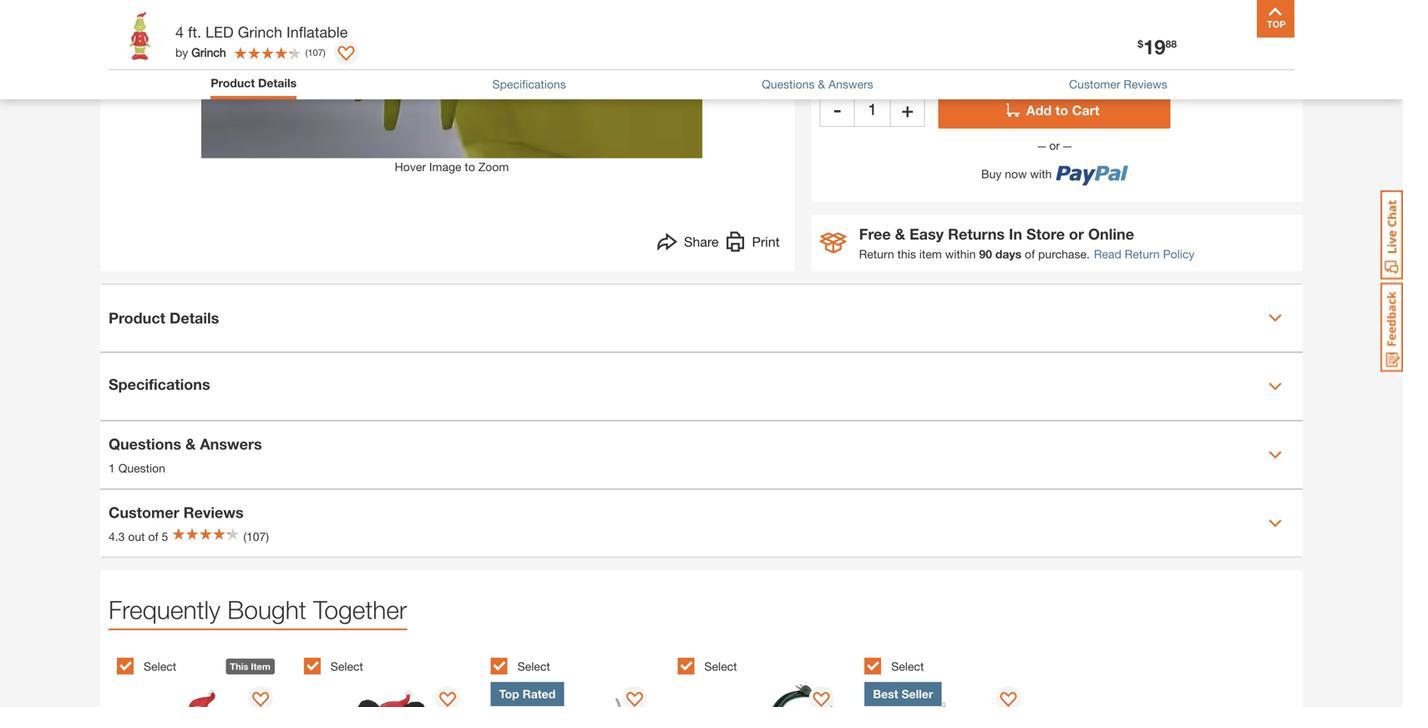 Task type: describe. For each thing, give the bounding box(es) containing it.
add to cart button
[[939, 92, 1171, 129]]

add
[[1027, 102, 1052, 118]]

- button
[[820, 92, 855, 127]]

4 / 5 group
[[678, 649, 857, 708]]

-
[[834, 97, 842, 121]]

& for questions & answers
[[185, 435, 196, 453]]

by grinch
[[175, 46, 226, 59]]

1 vertical spatial grinch
[[192, 46, 226, 59]]

display image inside 4 / 5 group
[[814, 693, 830, 708]]

1 / 5 group
[[117, 649, 296, 708]]

free & easy returns in store or online return this item within 90 days of purchase. read return policy
[[860, 225, 1195, 261]]

days
[[996, 247, 1022, 261]]

feedback link image
[[1381, 282, 1404, 373]]

this
[[898, 247, 917, 261]]

frequently
[[109, 595, 221, 625]]

1 horizontal spatial customer reviews
[[1070, 77, 1168, 91]]

top
[[499, 688, 520, 701]]

print button
[[726, 232, 780, 256]]

question
[[118, 461, 165, 475]]

3 / 5 group
[[491, 649, 670, 708]]

1 horizontal spatial customer
[[1070, 77, 1121, 91]]

2 return from the left
[[1125, 247, 1160, 261]]

together
[[313, 595, 407, 625]]

within
[[946, 247, 976, 261]]

item
[[920, 247, 942, 261]]

free
[[860, 225, 891, 243]]

read
[[1095, 247, 1122, 261]]

buy now with button
[[939, 154, 1171, 186]]

1 vertical spatial reviews
[[184, 504, 244, 522]]

+
[[902, 97, 914, 121]]

40 ft. 16/3 multi-directional outdoor extension cord, green image
[[678, 682, 839, 708]]

purchase.
[[1039, 247, 1090, 261]]

2 horizontal spatial display image
[[627, 693, 643, 708]]

bought
[[227, 595, 306, 625]]

select for 5 / 5 group
[[892, 660, 924, 674]]

of inside free & easy returns in store or online return this item within 90 days of purchase. read return policy
[[1025, 247, 1035, 261]]

product image image
[[113, 8, 167, 63]]

top button
[[1258, 0, 1295, 38]]

answers for questions & answers 1 question
[[200, 435, 262, 453]]

2 caret image from the top
[[1269, 380, 1283, 393]]

select for 4 / 5 group on the bottom
[[705, 660, 737, 674]]

0 vertical spatial specifications
[[493, 77, 566, 91]]

1 horizontal spatial display image
[[440, 693, 456, 708]]

item
[[251, 662, 271, 672]]

questions & answers 1 question
[[109, 435, 262, 475]]

frequently bought together
[[109, 595, 407, 625]]

answers for questions & answers
[[829, 77, 874, 91]]

top rated
[[499, 688, 556, 701]]

1 vertical spatial customer
[[109, 504, 179, 522]]

4 ft. led mickey inflatable image
[[304, 682, 465, 708]]

1 vertical spatial product details
[[109, 309, 219, 327]]

3-piece led deer family image
[[491, 682, 652, 708]]

best
[[873, 688, 899, 701]]

share
[[684, 234, 719, 250]]

0 vertical spatial grinch
[[238, 23, 282, 41]]

now
[[1005, 167, 1027, 181]]

policy
[[1164, 247, 1195, 261]]

3 caret image from the top
[[1269, 449, 1283, 462]]

(
[[306, 47, 308, 58]]

107
[[308, 47, 323, 58]]

display image inside 1 / 5 group
[[253, 693, 269, 708]]

5
[[162, 530, 168, 544]]

add to cart
[[1027, 102, 1100, 118]]

1
[[109, 461, 115, 475]]

1 horizontal spatial reviews
[[1124, 77, 1168, 91]]

select for 2 / 5 group
[[331, 660, 363, 674]]

2 / 5 group
[[304, 649, 483, 708]]



Task type: locate. For each thing, give the bounding box(es) containing it.
1 horizontal spatial return
[[1125, 247, 1160, 261]]

customer up 4.3 out of 5
[[109, 504, 179, 522]]

questions for questions & answers
[[762, 77, 815, 91]]

rated
[[523, 688, 556, 701]]

1 horizontal spatial display image
[[814, 693, 830, 708]]

$ 19 88
[[1138, 35, 1177, 58]]

$
[[1138, 38, 1144, 50]]

hover image to zoom
[[395, 160, 509, 174]]

90
[[980, 247, 993, 261]]

return
[[860, 247, 895, 261], [1125, 247, 1160, 261]]

3 outlet power hub adapter image
[[865, 682, 1026, 708]]

ft.
[[188, 23, 201, 41]]

0 vertical spatial answers
[[829, 77, 874, 91]]

0 vertical spatial or
[[1047, 139, 1064, 152]]

select inside 5 / 5 group
[[892, 660, 924, 674]]

0 horizontal spatial display image
[[338, 46, 355, 63]]

4 caret image from the top
[[1269, 517, 1283, 530]]

0 horizontal spatial questions
[[109, 435, 181, 453]]

inflatable
[[287, 23, 348, 41]]

buy
[[982, 167, 1002, 181]]

2 vertical spatial &
[[185, 435, 196, 453]]

2 select from the left
[[331, 660, 363, 674]]

+ button
[[890, 92, 926, 127]]

88
[[1166, 38, 1177, 50]]

led
[[206, 23, 234, 41]]

returns
[[948, 225, 1005, 243]]

or up buy now with button
[[1047, 139, 1064, 152]]

grinch right led
[[238, 23, 282, 41]]

select inside 3 / 5 group
[[518, 660, 550, 674]]

select down frequently
[[144, 660, 176, 674]]

in
[[1009, 225, 1023, 243]]

online
[[1089, 225, 1135, 243]]

0 horizontal spatial specifications
[[109, 375, 210, 393]]

0 vertical spatial &
[[818, 77, 826, 91]]

3 display image from the left
[[1001, 693, 1017, 708]]

or inside free & easy returns in store or online return this item within 90 days of purchase. read return policy
[[1070, 225, 1085, 243]]

customer
[[1070, 77, 1121, 91], [109, 504, 179, 522]]

0 vertical spatial to
[[1056, 102, 1069, 118]]

grinch christmas inflatables 23gm83133 1d.4 image
[[112, 14, 186, 88]]

4.3 out of 5
[[109, 530, 168, 544]]

( 107 )
[[306, 47, 326, 58]]

hover image to zoom button
[[201, 0, 703, 176]]

1 vertical spatial questions
[[109, 435, 181, 453]]

1 vertical spatial to
[[465, 160, 475, 174]]

1 vertical spatial product
[[109, 309, 165, 327]]

questions for questions & answers 1 question
[[109, 435, 181, 453]]

1 vertical spatial of
[[148, 530, 158, 544]]

return down free
[[860, 247, 895, 261]]

1 caret image from the top
[[1269, 311, 1283, 325]]

0 horizontal spatial of
[[148, 530, 158, 544]]

best seller
[[873, 688, 934, 701]]

0 vertical spatial product details
[[211, 76, 297, 90]]

1 vertical spatial or
[[1070, 225, 1085, 243]]

1 horizontal spatial details
[[258, 76, 297, 90]]

or up purchase.
[[1070, 225, 1085, 243]]

select inside 2 / 5 group
[[331, 660, 363, 674]]

reviews up '(107)'
[[184, 504, 244, 522]]

questions inside questions & answers 1 question
[[109, 435, 181, 453]]

questions & answers button
[[762, 76, 874, 93], [762, 76, 874, 93]]

answers inside questions & answers 1 question
[[200, 435, 262, 453]]

of right days
[[1025, 247, 1035, 261]]

questions & answers
[[762, 77, 874, 91]]

1 vertical spatial answers
[[200, 435, 262, 453]]

print
[[752, 234, 780, 250]]

None field
[[855, 92, 890, 127]]

display image
[[253, 693, 269, 708], [814, 693, 830, 708], [1001, 693, 1017, 708]]

buy now with
[[982, 167, 1052, 181]]

select inside 4 / 5 group
[[705, 660, 737, 674]]

easy
[[910, 225, 944, 243]]

select for 1 / 5 group
[[144, 660, 176, 674]]

1 select from the left
[[144, 660, 176, 674]]

1 vertical spatial details
[[170, 309, 219, 327]]

to inside hover image to zoom button
[[465, 160, 475, 174]]

& inside free & easy returns in store or online return this item within 90 days of purchase. read return policy
[[895, 225, 906, 243]]

by
[[175, 46, 188, 59]]

grinch down led
[[192, 46, 226, 59]]

product
[[211, 76, 255, 90], [109, 309, 165, 327]]

cart
[[1073, 102, 1100, 118]]

select inside 1 / 5 group
[[144, 660, 176, 674]]

1 horizontal spatial &
[[818, 77, 826, 91]]

select up the 40 ft. 16/3 multi-directional outdoor extension cord, green image
[[705, 660, 737, 674]]

answers
[[829, 77, 874, 91], [200, 435, 262, 453]]

1 horizontal spatial of
[[1025, 247, 1035, 261]]

select up 4 ft. led mickey inflatable image in the left bottom of the page
[[331, 660, 363, 674]]

customer reviews
[[1070, 77, 1168, 91], [109, 504, 244, 522]]

0 vertical spatial of
[[1025, 247, 1035, 261]]

to inside add to cart button
[[1056, 102, 1069, 118]]

& for free & easy returns in store or online
[[895, 225, 906, 243]]

select up rated
[[518, 660, 550, 674]]

select up "best seller"
[[892, 660, 924, 674]]

seller
[[902, 688, 934, 701]]

1 horizontal spatial grinch
[[238, 23, 282, 41]]

0 horizontal spatial &
[[185, 435, 196, 453]]

3 select from the left
[[518, 660, 550, 674]]

questions
[[762, 77, 815, 91], [109, 435, 181, 453]]

0 horizontal spatial display image
[[253, 693, 269, 708]]

icon image
[[820, 233, 847, 253]]

customer reviews up 5
[[109, 504, 244, 522]]

reviews down 19
[[1124, 77, 1168, 91]]

grinch
[[238, 23, 282, 41], [192, 46, 226, 59]]

specifications
[[493, 77, 566, 91], [109, 375, 210, 393]]

1 return from the left
[[860, 247, 895, 261]]

customer reviews button
[[1070, 76, 1168, 93], [1070, 76, 1168, 93]]

0 horizontal spatial return
[[860, 247, 895, 261]]

0 horizontal spatial customer reviews
[[109, 504, 244, 522]]

return right 'read'
[[1125, 247, 1160, 261]]

0 vertical spatial questions
[[762, 77, 815, 91]]

specifications button
[[493, 76, 566, 93], [493, 76, 566, 93], [100, 353, 1304, 420]]

image
[[429, 160, 462, 174]]

read return policy link
[[1095, 245, 1195, 263]]

0 vertical spatial customer
[[1070, 77, 1121, 91]]

this item
[[230, 662, 271, 672]]

to
[[1056, 102, 1069, 118], [465, 160, 475, 174]]

5 select from the left
[[892, 660, 924, 674]]

live chat image
[[1381, 191, 1404, 280]]

0 vertical spatial reviews
[[1124, 77, 1168, 91]]

1 horizontal spatial to
[[1056, 102, 1069, 118]]

0 horizontal spatial customer
[[109, 504, 179, 522]]

to left the zoom
[[465, 160, 475, 174]]

of left 5
[[148, 530, 158, 544]]

)
[[323, 47, 326, 58]]

4
[[175, 23, 184, 41]]

0 horizontal spatial product
[[109, 309, 165, 327]]

product details
[[211, 76, 297, 90], [109, 309, 219, 327]]

0 horizontal spatial answers
[[200, 435, 262, 453]]

1 horizontal spatial or
[[1070, 225, 1085, 243]]

customer reviews up cart
[[1070, 77, 1168, 91]]

1 vertical spatial &
[[895, 225, 906, 243]]

0 horizontal spatial or
[[1047, 139, 1064, 152]]

reviews
[[1124, 77, 1168, 91], [184, 504, 244, 522]]

2 horizontal spatial &
[[895, 225, 906, 243]]

display image
[[338, 46, 355, 63], [440, 693, 456, 708], [627, 693, 643, 708]]

select
[[144, 660, 176, 674], [331, 660, 363, 674], [518, 660, 550, 674], [705, 660, 737, 674], [892, 660, 924, 674]]

0 horizontal spatial grinch
[[192, 46, 226, 59]]

0 horizontal spatial to
[[465, 160, 475, 174]]

0 horizontal spatial details
[[170, 309, 219, 327]]

store
[[1027, 225, 1065, 243]]

0 vertical spatial customer reviews
[[1070, 77, 1168, 91]]

1 horizontal spatial questions
[[762, 77, 815, 91]]

select for 3 / 5 group
[[518, 660, 550, 674]]

1 vertical spatial specifications
[[109, 375, 210, 393]]

caret image
[[1269, 311, 1283, 325], [1269, 380, 1283, 393], [1269, 449, 1283, 462], [1269, 517, 1283, 530]]

4 ft. led grinch inflatable
[[175, 23, 348, 41]]

& inside questions & answers 1 question
[[185, 435, 196, 453]]

to right add on the top
[[1056, 102, 1069, 118]]

2 display image from the left
[[814, 693, 830, 708]]

1 horizontal spatial answers
[[829, 77, 874, 91]]

of
[[1025, 247, 1035, 261], [148, 530, 158, 544]]

19
[[1144, 35, 1166, 58]]

details
[[258, 76, 297, 90], [170, 309, 219, 327]]

with
[[1031, 167, 1052, 181]]

zoom
[[479, 160, 509, 174]]

hover
[[395, 160, 426, 174]]

0 vertical spatial product
[[211, 76, 255, 90]]

4 select from the left
[[705, 660, 737, 674]]

1 vertical spatial customer reviews
[[109, 504, 244, 522]]

(107)
[[243, 530, 269, 544]]

or
[[1047, 139, 1064, 152], [1070, 225, 1085, 243]]

1 horizontal spatial specifications
[[493, 77, 566, 91]]

customer up cart
[[1070, 77, 1121, 91]]

this
[[230, 662, 248, 672]]

&
[[818, 77, 826, 91], [895, 225, 906, 243], [185, 435, 196, 453]]

0 horizontal spatial reviews
[[184, 504, 244, 522]]

out
[[128, 530, 145, 544]]

2 horizontal spatial display image
[[1001, 693, 1017, 708]]

1 horizontal spatial product
[[211, 76, 255, 90]]

display image inside 5 / 5 group
[[1001, 693, 1017, 708]]

product details button
[[211, 74, 297, 95], [211, 74, 297, 92], [100, 285, 1304, 352]]

5 / 5 group
[[865, 649, 1044, 708]]

share button
[[658, 232, 719, 256]]

0 vertical spatial details
[[258, 76, 297, 90]]

1 display image from the left
[[253, 693, 269, 708]]

4.3
[[109, 530, 125, 544]]



Task type: vqa. For each thing, say whether or not it's contained in the screenshot.
the top "To"
yes



